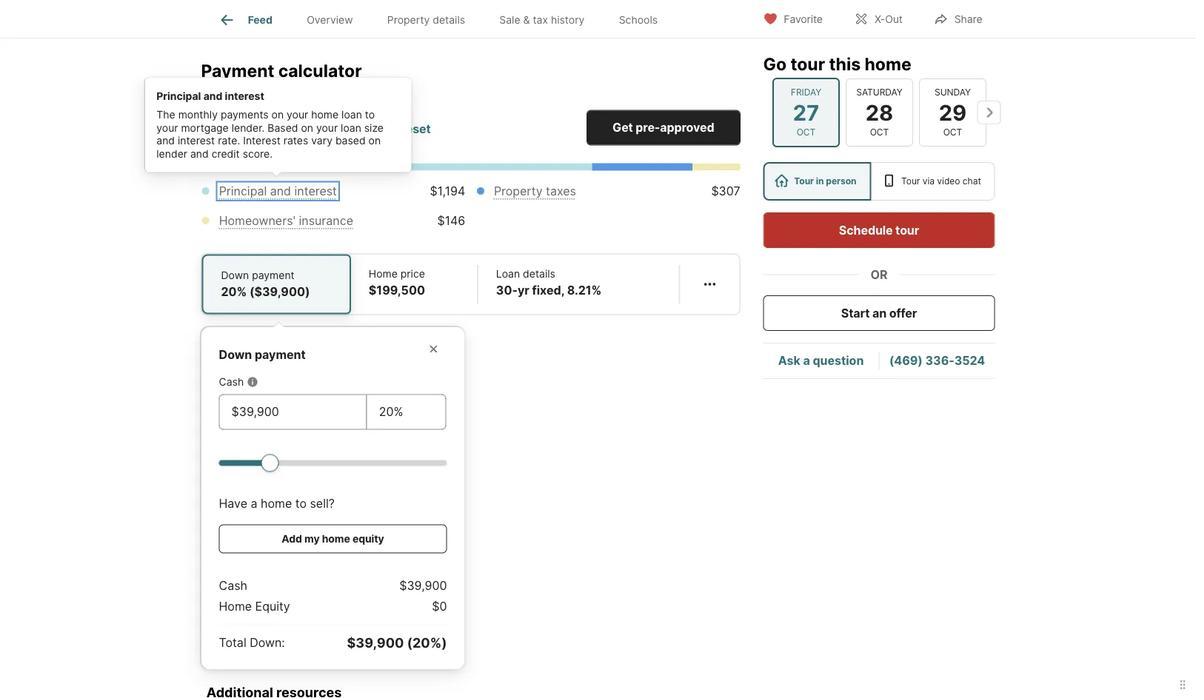 Task type: vqa. For each thing, say whether or not it's contained in the screenshot.
second Tour from the right
yes



Task type: describe. For each thing, give the bounding box(es) containing it.
payment
[[201, 60, 274, 81]]

loan details 30-yr fixed, 8.21%
[[496, 268, 602, 298]]

8.21%
[[567, 283, 602, 298]]

1 horizontal spatial on
[[301, 122, 313, 134]]

to inside principal and interest the monthly payments on your home loan to your mortgage lender. based on your loan size and interest rate. interest rates vary based on lender and credit score.
[[365, 109, 375, 121]]

and up homeowners' insurance
[[270, 184, 291, 199]]

(20%)
[[407, 635, 447, 651]]

28
[[865, 99, 893, 125]]

down for down payment 20% ($39,900)
[[221, 269, 249, 282]]

2 horizontal spatial on
[[369, 135, 381, 147]]

home equity
[[219, 600, 290, 614]]

$0
[[432, 600, 447, 614]]

x-out button
[[841, 3, 915, 34]]

reset
[[398, 121, 431, 136]]

monthly
[[178, 109, 218, 121]]

to inside $39,900 (20%) "tooltip"
[[295, 497, 307, 511]]

have a home to sell?
[[219, 497, 335, 511]]

ask a question link
[[778, 354, 864, 368]]

27
[[793, 99, 819, 125]]

home price $199,500
[[369, 268, 425, 298]]

x-out
[[875, 13, 903, 26]]

based
[[335, 135, 366, 147]]

rate.
[[218, 135, 240, 147]]

share button
[[921, 3, 995, 34]]

get pre-approved
[[613, 120, 714, 135]]

equity
[[255, 600, 290, 614]]

ask a question
[[778, 354, 864, 368]]

(469) 336-3524 link
[[889, 354, 985, 368]]

add my home equity
[[282, 533, 384, 546]]

favorite button
[[751, 3, 835, 34]]

and up lender
[[156, 135, 175, 147]]

fixed,
[[532, 283, 564, 298]]

get pre-approved button
[[586, 110, 741, 146]]

homeowners' insurance
[[219, 214, 353, 228]]

yr
[[518, 283, 529, 298]]

feed link
[[218, 11, 272, 29]]

none text field inside $39,900 (20%) "tooltip"
[[231, 403, 355, 421]]

property taxes
[[494, 184, 576, 199]]

payment calculator
[[201, 60, 362, 81]]

336-
[[926, 354, 955, 368]]

0 vertical spatial loan
[[342, 109, 362, 121]]

principal and interest
[[219, 184, 337, 199]]

share
[[955, 13, 983, 26]]

homeowners' insurance link
[[219, 214, 353, 228]]

overview
[[307, 14, 353, 26]]

property details tab
[[370, 2, 482, 38]]

2 cash from the top
[[219, 579, 247, 593]]

tax
[[533, 14, 548, 26]]

sale & tax history tab
[[482, 2, 602, 38]]

details for property details
[[433, 14, 465, 26]]

$39,900 for $39,900
[[399, 579, 447, 593]]

$39,900 (20%)
[[347, 635, 447, 651]]

payment for down payment 20% ($39,900)
[[252, 269, 295, 282]]

sunday
[[934, 87, 971, 98]]

tour for tour via video chat
[[901, 176, 920, 187]]

and left credit
[[190, 147, 209, 160]]

history
[[551, 14, 585, 26]]

interest for principal and interest
[[294, 184, 337, 199]]

score.
[[243, 147, 273, 160]]

a for have
[[251, 497, 257, 511]]

principal for principal and interest
[[219, 184, 267, 199]]

sale
[[499, 14, 520, 26]]

home inside button
[[322, 533, 350, 546]]

(469)
[[889, 354, 923, 368]]

go
[[763, 53, 787, 74]]

total
[[219, 636, 246, 650]]

2 horizontal spatial your
[[316, 122, 338, 134]]

overview tab
[[290, 2, 370, 38]]

principal and interest the monthly payments on your home loan to your mortgage lender. based on your loan size and interest rate. interest rates vary based on lender and credit score.
[[156, 90, 384, 160]]

start
[[841, 306, 870, 320]]

tour for tour in person
[[794, 176, 814, 187]]

schedule tour button
[[763, 213, 995, 248]]

schools tab
[[602, 2, 675, 38]]

down payment
[[219, 348, 306, 362]]

person
[[826, 176, 857, 187]]

oct for 29
[[943, 127, 962, 138]]

home for home equity
[[219, 600, 252, 614]]

$1,648
[[201, 116, 266, 139]]

schedule
[[839, 223, 893, 237]]

list box containing tour in person
[[763, 162, 995, 201]]

friday 27 oct
[[791, 87, 821, 138]]

payments
[[221, 109, 269, 121]]

month
[[307, 116, 368, 139]]

a for ask
[[803, 354, 810, 368]]

property taxes link
[[494, 184, 576, 199]]

$39,900 (20%) tooltip
[[201, 315, 740, 670]]

taxes
[[546, 184, 576, 199]]

schools
[[619, 14, 658, 26]]

&
[[523, 14, 530, 26]]

$146
[[437, 214, 465, 228]]

schedule tour
[[839, 223, 919, 237]]

down for down payment
[[219, 348, 252, 362]]

sale & tax history
[[499, 14, 585, 26]]

Down Payment Slider range field
[[219, 454, 447, 472]]

interest for principal and interest the monthly payments on your home loan to your mortgage lender. based on your loan size and interest rate. interest rates vary based on lender and credit score.
[[225, 90, 264, 102]]

0 horizontal spatial your
[[156, 122, 178, 134]]

tour via video chat option
[[871, 162, 995, 201]]

29
[[939, 99, 966, 125]]

$39,900 for $39,900 (20%)
[[347, 635, 404, 651]]

insurance
[[299, 214, 353, 228]]



Task type: locate. For each thing, give the bounding box(es) containing it.
1 vertical spatial loan
[[341, 122, 361, 134]]

pre-
[[636, 120, 660, 135]]

property for property taxes
[[494, 184, 543, 199]]

a inside $39,900 (20%) "tooltip"
[[251, 497, 257, 511]]

oct down "27"
[[796, 127, 815, 138]]

favorite
[[784, 13, 823, 26]]

principal
[[156, 90, 201, 102], [219, 184, 267, 199]]

tour
[[794, 176, 814, 187], [901, 176, 920, 187]]

the
[[156, 109, 175, 121]]

add my home equity button
[[219, 525, 447, 554]]

home right 'my'
[[322, 533, 350, 546]]

None text field
[[231, 403, 355, 421]]

0 horizontal spatial on
[[272, 109, 284, 121]]

payment inside $39,900 (20%) "tooltip"
[[255, 348, 306, 362]]

approved
[[660, 120, 714, 135]]

size
[[364, 122, 384, 134]]

video
[[937, 176, 960, 187]]

loan
[[496, 268, 520, 280]]

lender
[[156, 147, 187, 160]]

a right ask
[[803, 354, 810, 368]]

down inside down payment 20% ($39,900)
[[221, 269, 249, 282]]

down payment 20% ($39,900)
[[221, 269, 310, 299]]

loan
[[342, 109, 362, 121], [341, 122, 361, 134]]

interest down the mortgage
[[178, 135, 215, 147]]

1 vertical spatial details
[[523, 268, 555, 280]]

your
[[287, 109, 308, 121], [156, 122, 178, 134], [316, 122, 338, 134]]

1 horizontal spatial details
[[523, 268, 555, 280]]

0 horizontal spatial tour
[[791, 53, 825, 74]]

1 vertical spatial a
[[251, 497, 257, 511]]

1 vertical spatial property
[[494, 184, 543, 199]]

home up vary
[[311, 109, 339, 121]]

property inside tab
[[387, 14, 430, 26]]

a
[[803, 354, 810, 368], [251, 497, 257, 511]]

in
[[816, 176, 824, 187]]

tab list
[[201, 0, 687, 38]]

on down size
[[369, 135, 381, 147]]

tour inside button
[[896, 223, 919, 237]]

home for home price $199,500
[[369, 268, 398, 280]]

homeowners'
[[219, 214, 296, 228]]

2 horizontal spatial interest
[[294, 184, 337, 199]]

to left sell?
[[295, 497, 307, 511]]

$39,900 up $0
[[399, 579, 447, 593]]

your up vary
[[316, 122, 338, 134]]

2 horizontal spatial oct
[[943, 127, 962, 138]]

1 horizontal spatial tour
[[901, 176, 920, 187]]

0 horizontal spatial details
[[433, 14, 465, 26]]

my
[[304, 533, 320, 546]]

1 horizontal spatial principal
[[219, 184, 267, 199]]

feed
[[248, 14, 272, 26]]

0 vertical spatial down
[[221, 269, 249, 282]]

cash up 'home equity'
[[219, 579, 247, 593]]

oct inside sunday 29 oct
[[943, 127, 962, 138]]

3524
[[955, 354, 985, 368]]

tour left in
[[794, 176, 814, 187]]

equity
[[353, 533, 384, 546]]

$39,900 left the (20%)
[[347, 635, 404, 651]]

payment inside down payment 20% ($39,900)
[[252, 269, 295, 282]]

0 vertical spatial $39,900
[[399, 579, 447, 593]]

1 oct from the left
[[796, 127, 815, 138]]

0 horizontal spatial property
[[387, 14, 430, 26]]

0 horizontal spatial home
[[219, 600, 252, 614]]

tab list containing feed
[[201, 0, 687, 38]]

0 horizontal spatial to
[[295, 497, 307, 511]]

tour left via
[[901, 176, 920, 187]]

0 vertical spatial interest
[[225, 90, 264, 102]]

x-
[[875, 13, 885, 26]]

0 vertical spatial tour
[[791, 53, 825, 74]]

this
[[829, 53, 861, 74]]

1 vertical spatial to
[[295, 497, 307, 511]]

total down:
[[219, 636, 285, 650]]

20%
[[221, 285, 247, 299]]

0 vertical spatial property
[[387, 14, 430, 26]]

a right have
[[251, 497, 257, 511]]

rates
[[283, 135, 308, 147]]

1 cash from the top
[[219, 376, 244, 389]]

oct inside friday 27 oct
[[796, 127, 815, 138]]

tour in person option
[[763, 162, 871, 201]]

$199,500
[[369, 283, 425, 298]]

next image
[[977, 101, 1001, 124]]

oct for 28
[[870, 127, 889, 138]]

vary
[[311, 135, 333, 147]]

out
[[885, 13, 903, 26]]

home up saturday
[[865, 53, 912, 74]]

lender.
[[232, 122, 265, 134]]

details inside tab
[[433, 14, 465, 26]]

tour for go
[[791, 53, 825, 74]]

$39,900
[[399, 579, 447, 593], [347, 635, 404, 651]]

calculator
[[278, 60, 362, 81]]

based
[[268, 122, 298, 134]]

down up 20%
[[221, 269, 249, 282]]

reset button
[[397, 115, 432, 142]]

friday
[[791, 87, 821, 98]]

down:
[[250, 636, 285, 650]]

principal up the the
[[156, 90, 201, 102]]

oct down 28
[[870, 127, 889, 138]]

property
[[387, 14, 430, 26], [494, 184, 543, 199]]

on
[[272, 109, 284, 121], [301, 122, 313, 134], [369, 135, 381, 147]]

1 vertical spatial principal
[[219, 184, 267, 199]]

($39,900)
[[250, 285, 310, 299]]

$307
[[711, 184, 740, 199]]

0 horizontal spatial tour
[[794, 176, 814, 187]]

home up add
[[261, 497, 292, 511]]

1 horizontal spatial home
[[369, 268, 398, 280]]

credit
[[212, 147, 240, 160]]

to
[[365, 109, 375, 121], [295, 497, 307, 511]]

down inside $39,900 (20%) "tooltip"
[[219, 348, 252, 362]]

price
[[401, 268, 425, 280]]

1 horizontal spatial oct
[[870, 127, 889, 138]]

0 vertical spatial home
[[369, 268, 398, 280]]

details
[[433, 14, 465, 26], [523, 268, 555, 280]]

principal for principal and interest the monthly payments on your home loan to your mortgage lender. based on your loan size and interest rate. interest rates vary based on lender and credit score.
[[156, 90, 201, 102]]

go tour this home
[[763, 53, 912, 74]]

$1,648 per month
[[201, 116, 368, 139]]

an
[[873, 306, 887, 320]]

start an offer button
[[763, 296, 995, 331]]

0 horizontal spatial a
[[251, 497, 257, 511]]

3 oct from the left
[[943, 127, 962, 138]]

interest up insurance
[[294, 184, 337, 199]]

list box
[[763, 162, 995, 201]]

details for loan details 30-yr fixed, 8.21%
[[523, 268, 555, 280]]

home up $199,500
[[369, 268, 398, 280]]

0 vertical spatial details
[[433, 14, 465, 26]]

none text field inside $39,900 (20%) "tooltip"
[[379, 403, 434, 421]]

tour in person
[[794, 176, 857, 187]]

tour for schedule
[[896, 223, 919, 237]]

home up "total"
[[219, 600, 252, 614]]

have
[[219, 497, 247, 511]]

oct
[[796, 127, 815, 138], [870, 127, 889, 138], [943, 127, 962, 138]]

(469) 336-3524
[[889, 354, 985, 368]]

interest
[[225, 90, 264, 102], [178, 135, 215, 147], [294, 184, 337, 199]]

your down the the
[[156, 122, 178, 134]]

1 vertical spatial cash
[[219, 579, 247, 593]]

tour right schedule
[[896, 223, 919, 237]]

details inside loan details 30-yr fixed, 8.21%
[[523, 268, 555, 280]]

0 horizontal spatial principal
[[156, 90, 201, 102]]

1 tour from the left
[[794, 176, 814, 187]]

0 vertical spatial a
[[803, 354, 810, 368]]

0 horizontal spatial interest
[[178, 135, 215, 147]]

0 horizontal spatial oct
[[796, 127, 815, 138]]

or
[[871, 267, 888, 282]]

saturday 28 oct
[[856, 87, 902, 138]]

mortgage
[[181, 122, 229, 134]]

property for property details
[[387, 14, 430, 26]]

to up size
[[365, 109, 375, 121]]

saturday
[[856, 87, 902, 98]]

down down 20%
[[219, 348, 252, 362]]

0 vertical spatial to
[[365, 109, 375, 121]]

oct inside saturday 28 oct
[[870, 127, 889, 138]]

home inside home price $199,500
[[369, 268, 398, 280]]

0 vertical spatial payment
[[252, 269, 295, 282]]

1 horizontal spatial interest
[[225, 90, 264, 102]]

2 vertical spatial interest
[[294, 184, 337, 199]]

property details
[[387, 14, 465, 26]]

question
[[813, 354, 864, 368]]

1 horizontal spatial to
[[365, 109, 375, 121]]

principal inside principal and interest the monthly payments on your home loan to your mortgage lender. based on your loan size and interest rate. interest rates vary based on lender and credit score.
[[156, 90, 201, 102]]

1 vertical spatial tour
[[896, 223, 919, 237]]

1 vertical spatial payment
[[255, 348, 306, 362]]

cash down 'down payment'
[[219, 376, 244, 389]]

1 vertical spatial interest
[[178, 135, 215, 147]]

None text field
[[379, 403, 434, 421]]

1 horizontal spatial tour
[[896, 223, 919, 237]]

and
[[203, 90, 222, 102], [156, 135, 175, 147], [190, 147, 209, 160], [270, 184, 291, 199]]

principal up homeowners' at top left
[[219, 184, 267, 199]]

payment up ($39,900)
[[252, 269, 295, 282]]

sell?
[[310, 497, 335, 511]]

2 tour from the left
[[901, 176, 920, 187]]

details left sale
[[433, 14, 465, 26]]

down
[[221, 269, 249, 282], [219, 348, 252, 362]]

details up fixed,
[[523, 268, 555, 280]]

your up based
[[287, 109, 308, 121]]

via
[[923, 176, 935, 187]]

$1,194
[[430, 184, 465, 199]]

None button
[[772, 78, 840, 147], [846, 78, 913, 147], [919, 78, 986, 147], [772, 78, 840, 147], [846, 78, 913, 147], [919, 78, 986, 147]]

payment for down payment
[[255, 348, 306, 362]]

0 vertical spatial cash
[[219, 376, 244, 389]]

home inside principal and interest the monthly payments on your home loan to your mortgage lender. based on your loan size and interest rate. interest rates vary based on lender and credit score.
[[311, 109, 339, 121]]

and up monthly
[[203, 90, 222, 102]]

1 vertical spatial down
[[219, 348, 252, 362]]

1 vertical spatial $39,900
[[347, 635, 404, 651]]

1 horizontal spatial your
[[287, 109, 308, 121]]

ask
[[778, 354, 800, 368]]

oct down 29
[[943, 127, 962, 138]]

oct for 27
[[796, 127, 815, 138]]

add
[[282, 533, 302, 546]]

home inside $39,900 (20%) "tooltip"
[[219, 600, 252, 614]]

payment down ($39,900)
[[255, 348, 306, 362]]

offer
[[889, 306, 917, 320]]

0 vertical spatial principal
[[156, 90, 201, 102]]

interest up payments at left top
[[225, 90, 264, 102]]

on up based
[[272, 109, 284, 121]]

tour up friday
[[791, 53, 825, 74]]

on up the rates
[[301, 122, 313, 134]]

tour via video chat
[[901, 176, 981, 187]]

1 vertical spatial home
[[219, 600, 252, 614]]

2 oct from the left
[[870, 127, 889, 138]]

1 horizontal spatial a
[[803, 354, 810, 368]]

1 horizontal spatial property
[[494, 184, 543, 199]]



